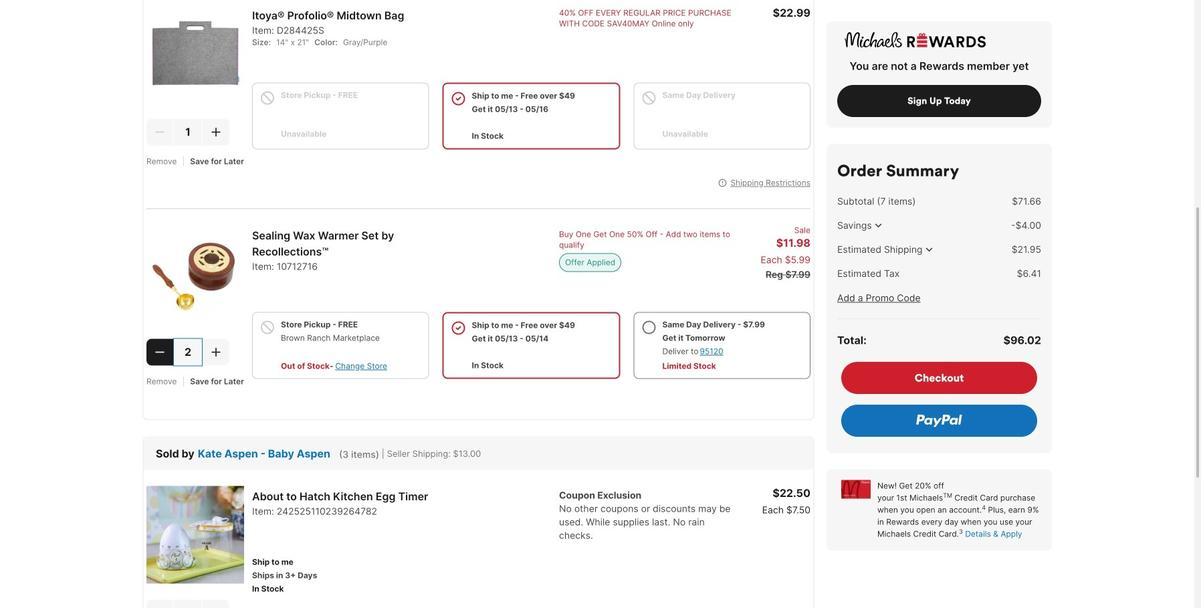 Task type: describe. For each thing, give the bounding box(es) containing it.
mrewards_logo image
[[842, 32, 990, 48]]

number stepper text field for about to hatch kitchen egg timer image
[[174, 600, 202, 608]]

sealing wax warmer set by recollections™ image
[[147, 225, 244, 323]]

1 number stepper text field from the top
[[174, 119, 202, 146]]



Task type: vqa. For each thing, say whether or not it's contained in the screenshot.
10 Pack 8" x 10" Super Value Canvas by Artist's Loft® Necessities™ image
no



Task type: locate. For each thing, give the bounding box(es) containing it.
0 vertical spatial number stepper text field
[[174, 119, 202, 146]]

2 vertical spatial number stepper text field
[[174, 600, 202, 608]]

itoya® profolio® midtown bag image
[[147, 5, 244, 103]]

3 number stepper text field from the top
[[174, 600, 202, 608]]

plcc card logo image
[[842, 480, 871, 499]]

about to hatch kitchen egg timer image
[[147, 486, 244, 584]]

Number Stepper text field
[[174, 119, 202, 146], [174, 339, 202, 366], [174, 600, 202, 608]]

number stepper text field for sealing wax warmer set by recollections™ image
[[174, 339, 202, 366]]

1 vertical spatial number stepper text field
[[174, 339, 202, 366]]

2 number stepper text field from the top
[[174, 339, 202, 366]]



